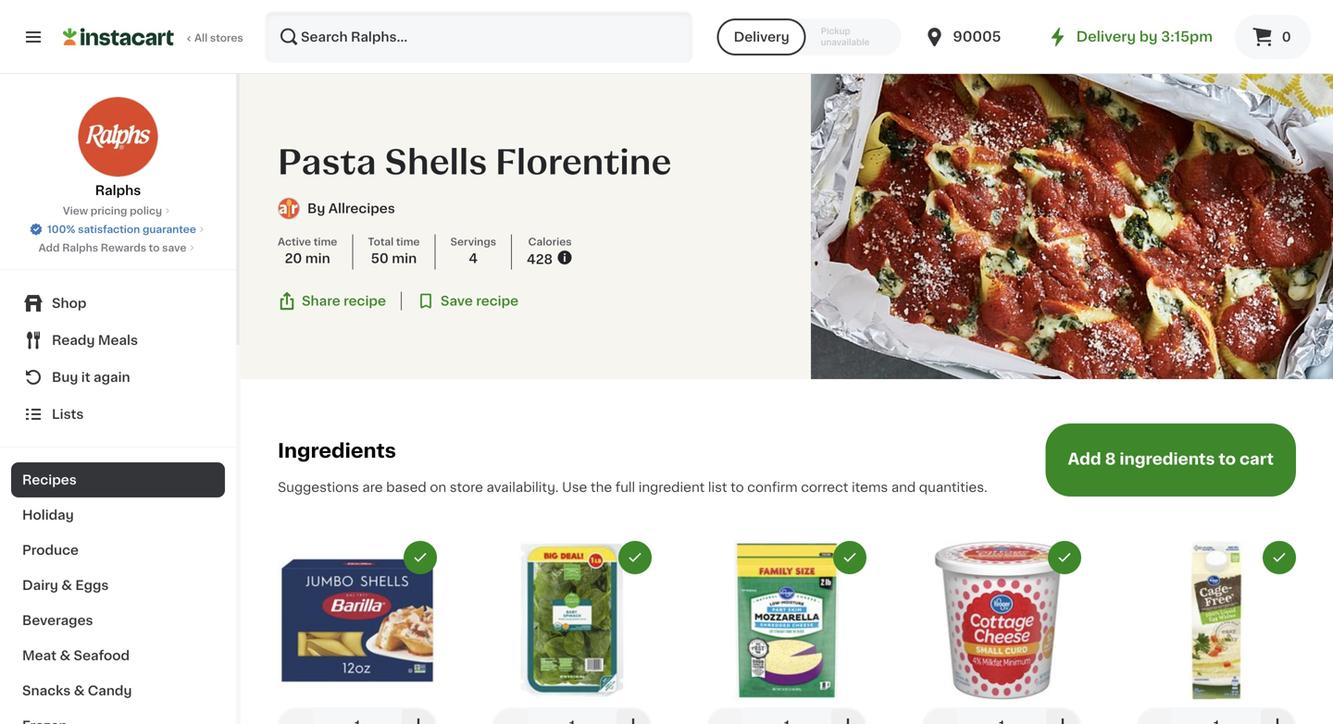 Task type: describe. For each thing, give the bounding box(es) containing it.
lists link
[[11, 396, 225, 433]]

suggestions
[[278, 481, 359, 494]]

add 8 ingredients to cart button
[[1046, 424, 1296, 497]]

share recipe button
[[278, 292, 386, 311]]

on
[[430, 481, 446, 494]]

ingredients
[[278, 442, 396, 461]]

to for rewards
[[149, 243, 160, 253]]

items
[[852, 481, 888, 494]]

unselect item image
[[1056, 550, 1073, 567]]

shop link
[[11, 285, 225, 322]]

8
[[1105, 452, 1116, 468]]

buy it again link
[[11, 359, 225, 396]]

4 product group from the left
[[922, 542, 1081, 725]]

meat & seafood
[[22, 650, 130, 663]]

confirm
[[747, 481, 798, 494]]

add for add 8 ingredients to cart
[[1068, 452, 1102, 468]]

stores
[[210, 33, 243, 43]]

by
[[307, 202, 325, 215]]

2 product group from the left
[[493, 542, 652, 725]]

1 vertical spatial ralphs
[[62, 243, 98, 253]]

share
[[302, 295, 340, 308]]

snacks
[[22, 685, 71, 698]]

the
[[591, 481, 612, 494]]

it
[[81, 371, 90, 384]]

allrecipes
[[328, 202, 395, 215]]

90005
[[953, 30, 1001, 44]]

quantities.
[[919, 481, 988, 494]]

add 8 ingredients to cart
[[1068, 452, 1274, 468]]

produce
[[22, 544, 79, 557]]

all
[[194, 33, 208, 43]]

min for 20 min
[[305, 252, 330, 265]]

calories
[[528, 237, 572, 247]]

active time 20 min
[[278, 237, 337, 265]]

0
[[1282, 31, 1291, 44]]

are
[[362, 481, 383, 494]]

1 increment quantity image from the left
[[407, 716, 430, 725]]

unselect item image for 5th product group
[[1271, 550, 1288, 567]]

add ralphs rewards to save
[[38, 243, 186, 253]]

pasta
[[278, 146, 376, 179]]

view pricing policy
[[63, 206, 162, 216]]

guarantee
[[143, 225, 196, 235]]

ingredient
[[639, 481, 705, 494]]

2 increment quantity image from the left
[[837, 716, 859, 725]]

428
[[527, 253, 553, 266]]

unselect item image for 4th product group from right
[[627, 550, 643, 567]]

meat & seafood link
[[11, 639, 225, 674]]

buy it again
[[52, 371, 130, 384]]

recipes
[[22, 474, 77, 487]]

ralphs logo image
[[77, 96, 159, 178]]

holiday
[[22, 509, 74, 522]]

again
[[94, 371, 130, 384]]

active
[[278, 237, 311, 247]]

meals
[[98, 334, 138, 347]]

delivery by 3:15pm
[[1076, 30, 1213, 44]]

50
[[371, 252, 389, 265]]

produce link
[[11, 533, 225, 569]]

2 increment quantity image from the left
[[1267, 716, 1289, 725]]

view pricing policy link
[[63, 204, 173, 219]]

save
[[441, 295, 473, 308]]

time for 50 min
[[396, 237, 420, 247]]

availability.
[[487, 481, 559, 494]]

store
[[450, 481, 483, 494]]

dairy & eggs link
[[11, 569, 225, 604]]

servings
[[450, 237, 496, 247]]

0 vertical spatial ralphs
[[95, 184, 141, 197]]

save
[[162, 243, 186, 253]]

4
[[469, 252, 478, 265]]

snacks & candy link
[[11, 674, 225, 709]]

seafood
[[74, 650, 130, 663]]

3 increment quantity image from the left
[[1052, 716, 1074, 725]]

recipe for share recipe
[[344, 295, 386, 308]]

20
[[285, 252, 302, 265]]

by
[[1139, 30, 1158, 44]]

by allrecipes
[[307, 202, 395, 215]]

Search field
[[267, 13, 691, 61]]

ready meals link
[[11, 322, 225, 359]]



Task type: locate. For each thing, give the bounding box(es) containing it.
meat
[[22, 650, 57, 663]]

all stores
[[194, 33, 243, 43]]

4 unselect item image from the left
[[1271, 550, 1288, 567]]

ralphs link
[[77, 96, 159, 200]]

pasta shells florentine
[[278, 146, 672, 179]]

holiday link
[[11, 498, 225, 533]]

lists
[[52, 408, 84, 421]]

delivery inside button
[[734, 31, 790, 44]]

1 horizontal spatial delivery
[[1076, 30, 1136, 44]]

delivery
[[1076, 30, 1136, 44], [734, 31, 790, 44]]

2 vertical spatial to
[[731, 481, 744, 494]]

&
[[61, 580, 72, 593], [60, 650, 70, 663], [74, 685, 85, 698]]

ready meals
[[52, 334, 138, 347]]

florentine
[[495, 146, 672, 179]]

instacart logo image
[[63, 26, 174, 48]]

ready meals button
[[11, 322, 225, 359]]

1 vertical spatial &
[[60, 650, 70, 663]]

0 horizontal spatial increment quantity image
[[622, 716, 644, 725]]

pricing
[[90, 206, 127, 216]]

1 time from the left
[[314, 237, 337, 247]]

add inside button
[[1068, 452, 1102, 468]]

to left save
[[149, 243, 160, 253]]

all stores link
[[63, 11, 244, 63]]

delivery button
[[717, 19, 806, 56]]

2 time from the left
[[396, 237, 420, 247]]

shop
[[52, 297, 86, 310]]

add ralphs rewards to save link
[[38, 241, 198, 256]]

& left candy
[[74, 685, 85, 698]]

1 min from the left
[[305, 252, 330, 265]]

0 horizontal spatial to
[[149, 243, 160, 253]]

recipe for save recipe
[[476, 295, 519, 308]]

1 horizontal spatial recipe
[[476, 295, 519, 308]]

and
[[891, 481, 916, 494]]

1 unselect item image from the left
[[412, 550, 429, 567]]

0 horizontal spatial add
[[38, 243, 60, 253]]

correct
[[801, 481, 849, 494]]

save recipe
[[441, 295, 519, 308]]

time for 20 min
[[314, 237, 337, 247]]

unselect item image for third product group from left
[[842, 550, 858, 567]]

to inside add ralphs rewards to save link
[[149, 243, 160, 253]]

to right "list"
[[731, 481, 744, 494]]

100% satisfaction guarantee
[[47, 225, 196, 235]]

time right 'active' at left
[[314, 237, 337, 247]]

2 vertical spatial &
[[74, 685, 85, 698]]

ralphs
[[95, 184, 141, 197], [62, 243, 98, 253]]

2 recipe from the left
[[476, 295, 519, 308]]

0 vertical spatial to
[[149, 243, 160, 253]]

add down 100%
[[38, 243, 60, 253]]

& inside "link"
[[74, 685, 85, 698]]

0 button
[[1235, 15, 1311, 59]]

1 horizontal spatial increment quantity image
[[837, 716, 859, 725]]

1 recipe from the left
[[344, 295, 386, 308]]

2 horizontal spatial to
[[1219, 452, 1236, 468]]

time right total
[[396, 237, 420, 247]]

0 horizontal spatial increment quantity image
[[407, 716, 430, 725]]

0 vertical spatial &
[[61, 580, 72, 593]]

1 horizontal spatial increment quantity image
[[1267, 716, 1289, 725]]

based
[[386, 481, 427, 494]]

dairy & eggs
[[22, 580, 109, 593]]

cart
[[1240, 452, 1274, 468]]

2 min from the left
[[392, 252, 417, 265]]

share recipe
[[302, 295, 386, 308]]

min for 50 min
[[392, 252, 417, 265]]

1 horizontal spatial time
[[396, 237, 420, 247]]

delivery by 3:15pm link
[[1047, 26, 1213, 48]]

total
[[368, 237, 394, 247]]

3:15pm
[[1161, 30, 1213, 44]]

to for ingredients
[[1219, 452, 1236, 468]]

list
[[708, 481, 727, 494]]

snacks & candy
[[22, 685, 132, 698]]

100%
[[47, 225, 75, 235]]

0 vertical spatial add
[[38, 243, 60, 253]]

product group
[[278, 542, 437, 725], [493, 542, 652, 725], [707, 542, 867, 725], [922, 542, 1081, 725], [1137, 542, 1296, 725]]

unselect item image
[[412, 550, 429, 567], [627, 550, 643, 567], [842, 550, 858, 567], [1271, 550, 1288, 567]]

& left the eggs
[[61, 580, 72, 593]]

add
[[38, 243, 60, 253], [1068, 452, 1102, 468]]

1 horizontal spatial to
[[731, 481, 744, 494]]

use
[[562, 481, 587, 494]]

min right '20'
[[305, 252, 330, 265]]

servings 4
[[450, 237, 496, 265]]

None search field
[[265, 11, 693, 63]]

1 vertical spatial add
[[1068, 452, 1102, 468]]

total time 50 min
[[368, 237, 420, 265]]

2 unselect item image from the left
[[627, 550, 643, 567]]

pasta shells florentine image
[[811, 74, 1333, 380]]

1 horizontal spatial min
[[392, 252, 417, 265]]

ingredients
[[1120, 452, 1215, 468]]

candy
[[88, 685, 132, 698]]

1 horizontal spatial add
[[1068, 452, 1102, 468]]

ralphs up view pricing policy link
[[95, 184, 141, 197]]

service type group
[[717, 19, 901, 56]]

0 horizontal spatial recipe
[[344, 295, 386, 308]]

full
[[615, 481, 635, 494]]

3 unselect item image from the left
[[842, 550, 858, 567]]

2 horizontal spatial increment quantity image
[[1052, 716, 1074, 725]]

min right 50 on the left top
[[392, 252, 417, 265]]

beverages link
[[11, 604, 225, 639]]

1 increment quantity image from the left
[[622, 716, 644, 725]]

shells
[[384, 146, 487, 179]]

to inside the add 8 ingredients to cart button
[[1219, 452, 1236, 468]]

min
[[305, 252, 330, 265], [392, 252, 417, 265]]

0 horizontal spatial time
[[314, 237, 337, 247]]

buy
[[52, 371, 78, 384]]

increment quantity image
[[407, 716, 430, 725], [1267, 716, 1289, 725]]

1 product group from the left
[[278, 542, 437, 725]]

delivery for delivery
[[734, 31, 790, 44]]

90005 button
[[923, 11, 1035, 63]]

time inside total time 50 min
[[396, 237, 420, 247]]

unselect item image for 5th product group from right
[[412, 550, 429, 567]]

add left 8
[[1068, 452, 1102, 468]]

& right the meat
[[60, 650, 70, 663]]

1 vertical spatial to
[[1219, 452, 1236, 468]]

time inside active time 20 min
[[314, 237, 337, 247]]

recipe right save
[[476, 295, 519, 308]]

view
[[63, 206, 88, 216]]

add for add ralphs rewards to save
[[38, 243, 60, 253]]

ralphs down 100%
[[62, 243, 98, 253]]

& for meat
[[60, 650, 70, 663]]

beverages
[[22, 615, 93, 628]]

0 horizontal spatial delivery
[[734, 31, 790, 44]]

increment quantity image
[[622, 716, 644, 725], [837, 716, 859, 725], [1052, 716, 1074, 725]]

& for snacks
[[74, 685, 85, 698]]

suggestions are based on store availability. use the full ingredient list to confirm correct items and quantities.
[[278, 481, 988, 494]]

& for dairy
[[61, 580, 72, 593]]

eggs
[[75, 580, 109, 593]]

to
[[149, 243, 160, 253], [1219, 452, 1236, 468], [731, 481, 744, 494]]

to left cart
[[1219, 452, 1236, 468]]

ready
[[52, 334, 95, 347]]

save recipe button
[[417, 292, 519, 311]]

100% satisfaction guarantee button
[[29, 219, 207, 237]]

recipe right share
[[344, 295, 386, 308]]

5 product group from the left
[[1137, 542, 1296, 725]]

satisfaction
[[78, 225, 140, 235]]

recipe
[[344, 295, 386, 308], [476, 295, 519, 308]]

recipes link
[[11, 463, 225, 498]]

min inside active time 20 min
[[305, 252, 330, 265]]

3 product group from the left
[[707, 542, 867, 725]]

min inside total time 50 min
[[392, 252, 417, 265]]

policy
[[130, 206, 162, 216]]

rewards
[[101, 243, 146, 253]]

0 horizontal spatial min
[[305, 252, 330, 265]]

delivery for delivery by 3:15pm
[[1076, 30, 1136, 44]]



Task type: vqa. For each thing, say whether or not it's contained in the screenshot.
Great Value White Organic Sesame Seed '1 ct'
no



